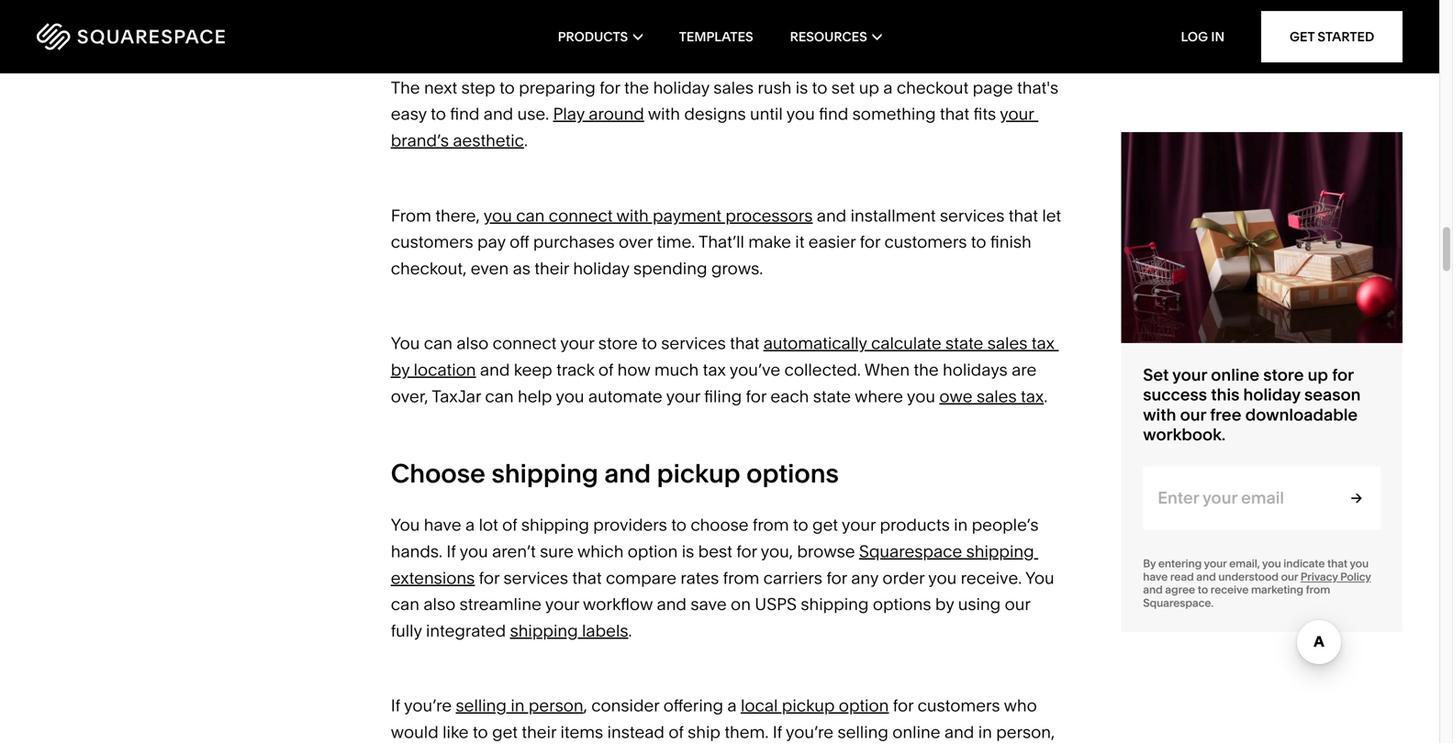 Task type: describe. For each thing, give the bounding box(es) containing it.
when
[[865, 360, 910, 380]]

get inside for customers who would like to get their items instead of ship them. if you're selling online and in person
[[492, 723, 518, 743]]

them.
[[725, 723, 769, 743]]

like
[[443, 723, 469, 743]]

email,
[[1230, 557, 1261, 571]]

that's
[[1018, 78, 1059, 98]]

over
[[619, 232, 653, 252]]

brand's
[[391, 130, 449, 151]]

log             in
[[1181, 29, 1225, 45]]

providers
[[594, 515, 667, 536]]

compare
[[606, 568, 677, 588]]

products
[[558, 29, 628, 45]]

easier
[[809, 232, 856, 252]]

get started
[[1290, 29, 1375, 45]]

the inside and keep track of how much tax you've collected. when the holidays are over, taxjar can help you automate your filing for each state where you
[[914, 360, 939, 380]]

your inside 'set your online store up for success this holiday season with our free downloadable workbook.'
[[1173, 365, 1208, 385]]

play around link
[[553, 104, 644, 124]]

for inside you have a lot of shipping providers to choose from to get your products in people's hands. if you aren't sure which option is best for you, browse
[[737, 542, 757, 562]]

0 horizontal spatial .
[[524, 130, 532, 151]]

from inside you have a lot of shipping providers to choose from to get your products in people's hands. if you aren't sure which option is best for you, browse
[[753, 515, 789, 536]]

privacy policy and agree         to receive marketing from squarespace.
[[1144, 571, 1372, 610]]

items
[[561, 723, 604, 743]]

receive.
[[961, 568, 1022, 588]]

their inside for customers who would like to get their items instead of ship them. if you're selling online and in person
[[522, 723, 557, 743]]

offering
[[664, 696, 724, 716]]

your inside you have a lot of shipping providers to choose from to get your products in people's hands. if you aren't sure which option is best for you, browse
[[842, 515, 876, 536]]

keep
[[514, 360, 553, 380]]

you have a lot of shipping providers to choose from to get your products in people's hands. if you aren't sure which option is best for you, browse
[[391, 515, 1043, 562]]

your brand's aesthetic
[[391, 104, 1039, 151]]

services inside for services that compare rates from carriers for any order you receive. you can also streamline your workflow and save on usps shipping options by using our fully integrated
[[504, 568, 568, 588]]

tax inside and keep track of how much tax you've collected. when the holidays are over, taxjar can help you automate your filing for each state where you
[[703, 360, 726, 380]]

your inside your brand's aesthetic
[[1000, 104, 1035, 124]]

selling inside for customers who would like to get their items instead of ship them. if you're selling online and in person
[[838, 723, 889, 743]]

squarespace.
[[1144, 597, 1214, 610]]

Enter your email email field
[[1144, 467, 1324, 530]]

for inside 'set your online store up for success this holiday season with our free downloadable workbook.'
[[1333, 365, 1354, 385]]

read
[[1171, 571, 1194, 584]]

would
[[391, 723, 439, 743]]

have inside by entering your email, you indicate that you have read and understood our
[[1144, 571, 1168, 584]]

any
[[851, 568, 879, 588]]

it
[[796, 232, 805, 252]]

tax inside automatically calculate state sales tax by location
[[1032, 334, 1055, 354]]

option inside you have a lot of shipping providers to choose from to get your products in people's hands. if you aren't sure which option is best for you, browse
[[628, 542, 678, 562]]

by inside automatically calculate state sales tax by location
[[391, 360, 410, 380]]

and inside by entering your email, you indicate that you have read and understood our
[[1197, 571, 1216, 584]]

your inside and keep track of how much tax you've collected. when the holidays are over, taxjar can help you automate your filing for each state where you
[[666, 386, 701, 407]]

owe sales tax .
[[940, 386, 1048, 407]]

holiday inside the next step to preparing for the holiday sales rush is to set up a checkout page that's easy to find and use.
[[653, 78, 710, 98]]

choose
[[691, 515, 749, 536]]

1 vertical spatial in
[[511, 696, 525, 716]]

can inside and keep track of how much tax you've collected. when the holidays are over, taxjar can help you automate your filing for each state where you
[[485, 386, 514, 407]]

entering
[[1159, 557, 1202, 571]]

this
[[1212, 385, 1240, 405]]

and inside the next step to preparing for the holiday sales rush is to set up a checkout page that's easy to find and use.
[[484, 104, 514, 124]]

taxjar
[[432, 386, 481, 407]]

0 horizontal spatial store
[[599, 334, 638, 354]]

to up you,
[[793, 515, 809, 536]]

started
[[1318, 29, 1375, 45]]

grows.
[[712, 258, 763, 279]]

state inside automatically calculate state sales tax by location
[[946, 334, 984, 354]]

holiday inside 'set your online store up for success this holiday season with our free downloadable workbook.'
[[1244, 385, 1301, 405]]

sure
[[540, 542, 574, 562]]

customers up checkout,
[[391, 232, 474, 252]]

understood
[[1219, 571, 1279, 584]]

workflow
[[583, 595, 653, 615]]

2 find from the left
[[819, 104, 849, 124]]

ship
[[688, 723, 721, 743]]

for inside and keep track of how much tax you've collected. when the holidays are over, taxjar can help you automate your filing for each state where you
[[746, 386, 767, 407]]

products button
[[558, 0, 643, 73]]

if you're selling in person , consider offering a local pickup option
[[391, 696, 889, 716]]

by inside for services that compare rates from carriers for any order you receive. you can also streamline your workflow and save on usps shipping options by using our fully integrated
[[936, 595, 955, 615]]

how
[[618, 360, 651, 380]]

streamline
[[460, 595, 542, 615]]

receive
[[1211, 584, 1249, 597]]

you've
[[730, 360, 781, 380]]

calculate
[[871, 334, 942, 354]]

0 vertical spatial connect
[[549, 206, 613, 226]]

2 vertical spatial .
[[629, 621, 632, 641]]

for inside for customers who would like to get their items instead of ship them. if you're selling online and in person
[[893, 696, 914, 716]]

fits
[[974, 104, 997, 124]]

that inside for services that compare rates from carriers for any order you receive. you can also streamline your workflow and save on usps shipping options by using our fully integrated
[[572, 568, 602, 588]]

you inside you have a lot of shipping providers to choose from to get your products in people's hands. if you aren't sure which option is best for you, browse
[[460, 542, 488, 562]]

owe sales tax link
[[940, 386, 1044, 407]]

integrated
[[426, 621, 506, 641]]

you up the marketing
[[1263, 557, 1282, 571]]

indicate
[[1284, 557, 1326, 571]]

which
[[578, 542, 624, 562]]

options inside for services that compare rates from carriers for any order you receive. you can also streamline your workflow and save on usps shipping options by using our fully integrated
[[873, 595, 932, 615]]

and inside for customers who would like to get their items instead of ship them. if you're selling online and in person
[[945, 723, 975, 743]]

their inside and installment services that let customers pay off purchases over time. that'll make it easier for customers to finish checkout, even as their holiday spending grows.
[[535, 258, 569, 279]]

customers down installment
[[885, 232, 967, 252]]

our inside 'set your online store up for success this holiday season with our free downloadable workbook.'
[[1181, 405, 1207, 425]]

by entering your email, you indicate that you have read and understood our
[[1144, 557, 1369, 584]]

squarespace logo link
[[37, 23, 310, 51]]

season
[[1305, 385, 1361, 405]]

,
[[584, 696, 588, 716]]

shipping down streamline
[[510, 621, 578, 641]]

you can connect with payment processors link
[[484, 206, 813, 226]]

who
[[1004, 696, 1037, 716]]

something
[[853, 104, 936, 124]]

success
[[1144, 385, 1208, 405]]

that inside by entering your email, you indicate that you have read and understood our
[[1328, 557, 1348, 571]]

0 vertical spatial pickup
[[657, 458, 741, 490]]

you inside for services that compare rates from carriers for any order you receive. you can also streamline your workflow and save on usps shipping options by using our fully integrated
[[929, 568, 957, 588]]

you left owe
[[907, 386, 936, 407]]

up inside 'set your online store up for success this holiday season with our free downloadable workbook.'
[[1308, 365, 1329, 385]]

can up off
[[516, 206, 545, 226]]

2 vertical spatial sales
[[977, 386, 1017, 407]]

from inside privacy policy and agree         to receive marketing from squarespace.
[[1306, 584, 1331, 597]]

to up how at the left of the page
[[642, 334, 657, 354]]

customers inside for customers who would like to get their items instead of ship them. if you're selling online and in person
[[918, 696, 1001, 716]]

0 horizontal spatial if
[[391, 696, 400, 716]]

automate
[[589, 386, 663, 407]]

choose shipping and pickup options
[[391, 458, 839, 490]]

checkout
[[897, 78, 969, 98]]

preparing
[[519, 78, 596, 98]]

let
[[1043, 206, 1062, 226]]

1 horizontal spatial pickup
[[782, 696, 835, 716]]

selling in person link
[[456, 696, 584, 716]]

if inside you have a lot of shipping providers to choose from to get your products in people's hands. if you aren't sure which option is best for you, browse
[[447, 542, 456, 562]]

squarespace logo image
[[37, 23, 225, 51]]

there,
[[436, 206, 480, 226]]

to left set
[[812, 78, 828, 98]]

that inside and installment services that let customers pay off purchases over time. that'll make it easier for customers to finish checkout, even as their holiday spending grows.
[[1009, 206, 1039, 226]]

that up you've
[[730, 334, 760, 354]]

you for you have a lot of shipping providers to choose from to get your products in people's hands. if you aren't sure which option is best for you, browse
[[391, 515, 420, 536]]

you right "until"
[[787, 104, 815, 124]]

page
[[973, 78, 1014, 98]]

from inside for services that compare rates from carriers for any order you receive. you can also streamline your workflow and save on usps shipping options by using our fully integrated
[[723, 568, 760, 588]]

store inside 'set your online store up for success this holiday season with our free downloadable workbook.'
[[1264, 365, 1304, 385]]

you down track
[[556, 386, 585, 407]]

automatically
[[764, 334, 867, 354]]

that'll
[[699, 232, 745, 252]]

services inside and installment services that let customers pay off purchases over time. that'll make it easier for customers to finish checkout, even as their holiday spending grows.
[[940, 206, 1005, 226]]

if inside for customers who would like to get their items instead of ship them. if you're selling online and in person
[[773, 723, 782, 743]]

and keep track of how much tax you've collected. when the holidays are over, taxjar can help you automate your filing for each state where you
[[391, 360, 1041, 407]]

rush
[[758, 78, 792, 98]]

1 vertical spatial .
[[1044, 386, 1048, 407]]

carriers
[[764, 568, 823, 588]]

1 vertical spatial connect
[[493, 334, 557, 354]]

play
[[553, 104, 585, 124]]

a inside you have a lot of shipping providers to choose from to get your products in people's hands. if you aren't sure which option is best for you, browse
[[466, 515, 475, 536]]

location
[[414, 360, 476, 380]]

privacy
[[1301, 571, 1338, 584]]

aren't
[[492, 542, 536, 562]]

2 vertical spatial a
[[728, 696, 737, 716]]

our inside by entering your email, you indicate that you have read and understood our
[[1282, 571, 1299, 584]]

consider
[[592, 696, 660, 716]]

as
[[513, 258, 531, 279]]

easy
[[391, 104, 427, 124]]

extensions
[[391, 568, 475, 588]]

sales inside automatically calculate state sales tax by location
[[988, 334, 1028, 354]]

usps
[[755, 595, 797, 615]]

around
[[589, 104, 644, 124]]

downloadable
[[1246, 405, 1358, 425]]

with inside 'set your online store up for success this holiday season with our free downloadable workbook.'
[[1144, 405, 1177, 425]]

shipping inside the squarespace shipping extensions
[[967, 542, 1035, 562]]

and inside and installment services that let customers pay off purchases over time. that'll make it easier for customers to finish checkout, even as their holiday spending grows.
[[817, 206, 847, 226]]

to inside privacy policy and agree         to receive marketing from squarespace.
[[1198, 584, 1209, 597]]

is inside the next step to preparing for the holiday sales rush is to set up a checkout page that's easy to find and use.
[[796, 78, 808, 98]]



Task type: vqa. For each thing, say whether or not it's contained in the screenshot.


Task type: locate. For each thing, give the bounding box(es) containing it.
and inside for services that compare rates from carriers for any order you receive. you can also streamline your workflow and save on usps shipping options by using our fully integrated
[[657, 595, 687, 615]]

your brand's aesthetic link
[[391, 104, 1039, 151]]

1 find from the left
[[450, 104, 480, 124]]

a left the lot
[[466, 515, 475, 536]]

the down the calculate
[[914, 360, 939, 380]]

0 vertical spatial have
[[424, 515, 462, 536]]

your right set
[[1173, 365, 1208, 385]]

each
[[771, 386, 809, 407]]

for services that compare rates from carriers for any order you receive. you can also streamline your workflow and save on usps shipping options by using our fully integrated
[[391, 568, 1059, 641]]

1 horizontal spatial store
[[1264, 365, 1304, 385]]

0 vertical spatial with
[[648, 104, 680, 124]]

state inside and keep track of how much tax you've collected. when the holidays are over, taxjar can help you automate your filing for each state where you
[[813, 386, 851, 407]]

2 vertical spatial you
[[1026, 568, 1055, 588]]

you up hands.
[[391, 515, 420, 536]]

their down person
[[522, 723, 557, 743]]

0 horizontal spatial the
[[624, 78, 649, 98]]

options down the order
[[873, 595, 932, 615]]

pickup
[[657, 458, 741, 490], [782, 696, 835, 716]]

0 horizontal spatial also
[[424, 595, 456, 615]]

1 vertical spatial services
[[661, 334, 726, 354]]

products
[[880, 515, 950, 536]]

1 horizontal spatial options
[[873, 595, 932, 615]]

by up the over,
[[391, 360, 410, 380]]

to right step
[[500, 78, 515, 98]]

0 horizontal spatial state
[[813, 386, 851, 407]]

squarespace shipping extensions link
[[391, 542, 1039, 588]]

even
[[471, 258, 509, 279]]

free
[[1211, 405, 1242, 425]]

also
[[457, 334, 489, 354], [424, 595, 456, 615]]

a inside the next step to preparing for the holiday sales rush is to set up a checkout page that's easy to find and use.
[[884, 78, 893, 98]]

1 horizontal spatial is
[[796, 78, 808, 98]]

off
[[510, 232, 529, 252]]

with down set
[[1144, 405, 1177, 425]]

0 vertical spatial in
[[954, 515, 968, 536]]

holiday down purchases
[[573, 258, 630, 279]]

sales down holidays
[[977, 386, 1017, 407]]

1 vertical spatial with
[[617, 206, 649, 226]]

0 vertical spatial our
[[1181, 405, 1207, 425]]

0 horizontal spatial holiday
[[573, 258, 630, 279]]

the next step to preparing for the holiday sales rush is to set up a checkout page that's easy to find and use.
[[391, 78, 1063, 124]]

up up downloadable
[[1308, 365, 1329, 385]]

you right the order
[[929, 568, 957, 588]]

1 horizontal spatial .
[[629, 621, 632, 641]]

1 horizontal spatial get
[[813, 515, 838, 536]]

can up fully
[[391, 595, 420, 615]]

can left "help"
[[485, 386, 514, 407]]

pay
[[478, 232, 506, 252]]

of left how at the left of the page
[[599, 360, 614, 380]]

also up location
[[457, 334, 489, 354]]

is inside you have a lot of shipping providers to choose from to get your products in people's hands. if you aren't sure which option is best for you, browse
[[682, 542, 695, 562]]

their right as
[[535, 258, 569, 279]]

workbook.
[[1144, 425, 1226, 445]]

0 vertical spatial also
[[457, 334, 489, 354]]

. right owe
[[1044, 386, 1048, 407]]

make
[[749, 232, 792, 252]]

lot
[[479, 515, 498, 536]]

get up the browse
[[813, 515, 838, 536]]

0 horizontal spatial selling
[[456, 696, 507, 716]]

the inside the next step to preparing for the holiday sales rush is to set up a checkout page that's easy to find and use.
[[624, 78, 649, 98]]

0 horizontal spatial online
[[893, 723, 941, 743]]

1 vertical spatial sales
[[988, 334, 1028, 354]]

you up pay
[[484, 206, 512, 226]]

log             in link
[[1181, 29, 1225, 45]]

resources button
[[790, 0, 882, 73]]

1 horizontal spatial if
[[447, 542, 456, 562]]

of inside you have a lot of shipping providers to choose from to get your products in people's hands. if you aren't sure which option is best for you, browse
[[502, 515, 517, 536]]

is left best
[[682, 542, 695, 562]]

2 horizontal spatial if
[[773, 723, 782, 743]]

1 horizontal spatial services
[[661, 334, 726, 354]]

your inside by entering your email, you indicate that you have read and understood our
[[1205, 557, 1227, 571]]

1 vertical spatial tax
[[703, 360, 726, 380]]

0 vertical spatial option
[[628, 542, 678, 562]]

shipping up sure
[[522, 515, 589, 536]]

1 horizontal spatial holiday
[[653, 78, 710, 98]]

track
[[557, 360, 595, 380]]

up inside the next step to preparing for the holiday sales rush is to set up a checkout page that's easy to find and use.
[[859, 78, 880, 98]]

where
[[855, 386, 904, 407]]

tax up filing
[[703, 360, 726, 380]]

also down extensions
[[424, 595, 456, 615]]

0 horizontal spatial services
[[504, 568, 568, 588]]

get started link
[[1262, 11, 1403, 62]]

you're inside for customers who would like to get their items instead of ship them. if you're selling online and in person
[[786, 723, 834, 743]]

from up "on"
[[723, 568, 760, 588]]

state down collected.
[[813, 386, 851, 407]]

0 horizontal spatial you're
[[404, 696, 452, 716]]

you for you can also connect your store to services that
[[391, 334, 420, 354]]

0 horizontal spatial our
[[1005, 595, 1031, 615]]

your inside for services that compare rates from carriers for any order you receive. you can also streamline your workflow and save on usps shipping options by using our fully integrated
[[545, 595, 579, 615]]

with right around at the left of the page
[[648, 104, 680, 124]]

your right fits
[[1000, 104, 1035, 124]]

shipping labels .
[[510, 621, 632, 641]]

can up location
[[424, 334, 453, 354]]

you right the receive.
[[1026, 568, 1055, 588]]

of right the lot
[[502, 515, 517, 536]]

1 horizontal spatial option
[[839, 696, 889, 716]]

2 vertical spatial holiday
[[1244, 385, 1301, 405]]

and installment services that let customers pay off purchases over time. that'll make it easier for customers to finish checkout, even as their holiday spending grows.
[[391, 206, 1066, 279]]

that
[[940, 104, 970, 124], [1009, 206, 1039, 226], [730, 334, 760, 354], [1328, 557, 1348, 571], [572, 568, 602, 588]]

0 vertical spatial services
[[940, 206, 1005, 226]]

your
[[1000, 104, 1035, 124], [561, 334, 595, 354], [1173, 365, 1208, 385], [666, 386, 701, 407], [842, 515, 876, 536], [1205, 557, 1227, 571], [545, 595, 579, 615]]

0 vertical spatial is
[[796, 78, 808, 98]]

your up the browse
[[842, 515, 876, 536]]

sales up are
[[988, 334, 1028, 354]]

sales
[[714, 78, 754, 98], [988, 334, 1028, 354], [977, 386, 1017, 407]]

time.
[[657, 232, 695, 252]]

services down sure
[[504, 568, 568, 588]]

find inside the next step to preparing for the holiday sales rush is to set up a checkout page that's easy to find and use.
[[450, 104, 480, 124]]

1 horizontal spatial have
[[1144, 571, 1168, 584]]

2 horizontal spatial in
[[979, 723, 993, 743]]

from up you,
[[753, 515, 789, 536]]

sales up designs at top
[[714, 78, 754, 98]]

best
[[699, 542, 733, 562]]

services
[[940, 206, 1005, 226], [661, 334, 726, 354], [504, 568, 568, 588]]

1 vertical spatial online
[[893, 723, 941, 743]]

0 vertical spatial holiday
[[653, 78, 710, 98]]

for
[[600, 78, 620, 98], [860, 232, 881, 252], [1333, 365, 1354, 385], [746, 386, 767, 407], [737, 542, 757, 562], [479, 568, 500, 588], [827, 568, 847, 588], [893, 696, 914, 716]]

0 horizontal spatial pickup
[[657, 458, 741, 490]]

2 horizontal spatial services
[[940, 206, 1005, 226]]

you inside for services that compare rates from carriers for any order you receive. you can also streamline your workflow and save on usps shipping options by using our fully integrated
[[1026, 568, 1055, 588]]

1 horizontal spatial in
[[954, 515, 968, 536]]

purchases
[[533, 232, 615, 252]]

1 horizontal spatial up
[[1308, 365, 1329, 385]]

automatically calculate state sales tax by location link
[[391, 334, 1059, 380]]

for inside the next step to preparing for the holiday sales rush is to set up a checkout page that's easy to find and use.
[[600, 78, 620, 98]]

if right them.
[[773, 723, 782, 743]]

until
[[750, 104, 783, 124]]

pickup up choose
[[657, 458, 741, 490]]

squarespace
[[860, 542, 963, 562]]

pickup right local
[[782, 696, 835, 716]]

for up streamline
[[479, 568, 500, 588]]

0 vertical spatial of
[[599, 360, 614, 380]]

our inside for services that compare rates from carriers for any order you receive. you can also streamline your workflow and save on usps shipping options by using our fully integrated
[[1005, 595, 1031, 615]]

0 vertical spatial the
[[624, 78, 649, 98]]

shipping inside you have a lot of shipping providers to choose from to get your products in people's hands. if you aren't sure which option is best for you, browse
[[522, 515, 589, 536]]

0 horizontal spatial options
[[747, 458, 839, 490]]

1 vertical spatial selling
[[838, 723, 889, 743]]

on
[[731, 595, 751, 615]]

holiday
[[653, 78, 710, 98], [573, 258, 630, 279], [1244, 385, 1301, 405]]

selling up like
[[456, 696, 507, 716]]

shipping labels link
[[510, 621, 629, 641]]

1 horizontal spatial online
[[1212, 365, 1260, 385]]

finish
[[991, 232, 1032, 252]]

have left read
[[1144, 571, 1168, 584]]

shipping down people's at bottom right
[[967, 542, 1035, 562]]

a left local
[[728, 696, 737, 716]]

instead
[[608, 723, 665, 743]]

you
[[787, 104, 815, 124], [484, 206, 512, 226], [556, 386, 585, 407], [907, 386, 936, 407], [460, 542, 488, 562], [1263, 557, 1282, 571], [1350, 557, 1369, 571], [929, 568, 957, 588]]

collected.
[[785, 360, 861, 380]]

play around with designs until you find something that fits
[[553, 104, 1000, 124]]

shipping down the any
[[801, 595, 869, 615]]

. down use.
[[524, 130, 532, 151]]

1 horizontal spatial also
[[457, 334, 489, 354]]

2 horizontal spatial of
[[669, 723, 684, 743]]

have inside you have a lot of shipping providers to choose from to get your products in people's hands. if you aren't sure which option is best for you, browse
[[424, 515, 462, 536]]

1 vertical spatial store
[[1264, 365, 1304, 385]]

1 horizontal spatial by
[[936, 595, 955, 615]]

to
[[500, 78, 515, 98], [812, 78, 828, 98], [431, 104, 446, 124], [971, 232, 987, 252], [642, 334, 657, 354], [671, 515, 687, 536], [793, 515, 809, 536], [1198, 584, 1209, 597], [473, 723, 488, 743]]

services up "much"
[[661, 334, 726, 354]]

to down next
[[431, 104, 446, 124]]

you down the lot
[[460, 542, 488, 562]]

is right rush
[[796, 78, 808, 98]]

people's
[[972, 515, 1039, 536]]

1 horizontal spatial the
[[914, 360, 939, 380]]

designs
[[684, 104, 746, 124]]

marketing
[[1252, 584, 1304, 597]]

up right set
[[859, 78, 880, 98]]

for up around at the left of the page
[[600, 78, 620, 98]]

1 vertical spatial by
[[936, 595, 955, 615]]

of left ship
[[669, 723, 684, 743]]

1 vertical spatial holiday
[[573, 258, 630, 279]]

1 vertical spatial if
[[391, 696, 400, 716]]

that down the which
[[572, 568, 602, 588]]

by left "using" at right
[[936, 595, 955, 615]]

for left the any
[[827, 568, 847, 588]]

the
[[391, 78, 420, 98]]

to right agree
[[1198, 584, 1209, 597]]

0 horizontal spatial in
[[511, 696, 525, 716]]

1 vertical spatial get
[[492, 723, 518, 743]]

1 horizontal spatial find
[[819, 104, 849, 124]]

owe
[[940, 386, 973, 407]]

from down indicate
[[1306, 584, 1331, 597]]

in inside you have a lot of shipping providers to choose from to get your products in people's hands. if you aren't sure which option is best for you, browse
[[954, 515, 968, 536]]

use.
[[518, 104, 549, 124]]

to inside for customers who would like to get their items instead of ship them. if you're selling online and in person
[[473, 723, 488, 743]]

sales inside the next step to preparing for the holiday sales rush is to set up a checkout page that's easy to find and use.
[[714, 78, 754, 98]]

spending
[[634, 258, 708, 279]]

customers left who
[[918, 696, 1001, 716]]

to left choose
[[671, 515, 687, 536]]

online inside 'set your online store up for success this holiday season with our free downloadable workbook.'
[[1212, 365, 1260, 385]]

0 horizontal spatial find
[[450, 104, 480, 124]]

1 vertical spatial the
[[914, 360, 939, 380]]

holiday right this
[[1244, 385, 1301, 405]]

2 vertical spatial if
[[773, 723, 782, 743]]

store
[[599, 334, 638, 354], [1264, 365, 1304, 385]]

0 vertical spatial their
[[535, 258, 569, 279]]

from
[[753, 515, 789, 536], [723, 568, 760, 588], [1306, 584, 1331, 597]]

that right indicate
[[1328, 557, 1348, 571]]

for down you've
[[746, 386, 767, 407]]

0 horizontal spatial get
[[492, 723, 518, 743]]

2 vertical spatial with
[[1144, 405, 1177, 425]]

payment
[[653, 206, 722, 226]]

are
[[1012, 360, 1037, 380]]

1 vertical spatial their
[[522, 723, 557, 743]]

for left you,
[[737, 542, 757, 562]]

browse
[[797, 542, 855, 562]]

order
[[883, 568, 925, 588]]

save
[[691, 595, 727, 615]]

is
[[796, 78, 808, 98], [682, 542, 695, 562]]

can inside for services that compare rates from carriers for any order you receive. you can also streamline your workflow and save on usps shipping options by using our fully integrated
[[391, 595, 420, 615]]

you're
[[404, 696, 452, 716], [786, 723, 834, 743]]

rates
[[681, 568, 719, 588]]

holiday inside and installment services that let customers pay off purchases over time. that'll make it easier for customers to finish checkout, even as their holiday spending grows.
[[573, 258, 630, 279]]

up
[[859, 78, 880, 98], [1308, 365, 1329, 385]]

online inside for customers who would like to get their items instead of ship them. if you're selling online and in person
[[893, 723, 941, 743]]

to inside and installment services that let customers pay off purchases over time. that'll make it easier for customers to finish checkout, even as their holiday spending grows.
[[971, 232, 987, 252]]

that left fits
[[940, 104, 970, 124]]

store up how at the left of the page
[[599, 334, 638, 354]]

a up something
[[884, 78, 893, 98]]

0 vertical spatial options
[[747, 458, 839, 490]]

tax down are
[[1021, 386, 1044, 407]]

set
[[1144, 365, 1169, 385]]

0 vertical spatial if
[[447, 542, 456, 562]]

0 horizontal spatial option
[[628, 542, 678, 562]]

you're down local pickup option link
[[786, 723, 834, 743]]

1 vertical spatial a
[[466, 515, 475, 536]]

2 horizontal spatial .
[[1044, 386, 1048, 407]]

you inside you have a lot of shipping providers to choose from to get your products in people's hands. if you aren't sure which option is best for you, browse
[[391, 515, 420, 536]]

you're up would
[[404, 696, 452, 716]]

for up downloadable
[[1333, 365, 1354, 385]]

find down step
[[450, 104, 480, 124]]

services up finish
[[940, 206, 1005, 226]]

for inside and installment services that let customers pay off purchases over time. that'll make it easier for customers to finish checkout, even as their holiday spending grows.
[[860, 232, 881, 252]]

1 horizontal spatial selling
[[838, 723, 889, 743]]

tax
[[1032, 334, 1055, 354], [703, 360, 726, 380], [1021, 386, 1044, 407]]

0 horizontal spatial is
[[682, 542, 695, 562]]

2 horizontal spatial holiday
[[1244, 385, 1301, 405]]

state
[[946, 334, 984, 354], [813, 386, 851, 407]]

in inside for customers who would like to get their items instead of ship them. if you're selling online and in person
[[979, 723, 993, 743]]

person
[[529, 696, 584, 716]]

0 vertical spatial selling
[[456, 696, 507, 716]]

also inside for services that compare rates from carriers for any order you receive. you can also streamline your workflow and save on usps shipping options by using our fully integrated
[[424, 595, 456, 615]]

our down the receive.
[[1005, 595, 1031, 615]]

with up over on the left
[[617, 206, 649, 226]]

of inside and keep track of how much tax you've collected. when the holidays are over, taxjar can help you automate your filing for each state where you
[[599, 360, 614, 380]]

1 vertical spatial is
[[682, 542, 695, 562]]

our left privacy
[[1282, 571, 1299, 584]]

find down set
[[819, 104, 849, 124]]

get
[[1290, 29, 1315, 45]]

and inside privacy policy and agree         to receive marketing from squarespace.
[[1144, 584, 1163, 597]]

1 vertical spatial option
[[839, 696, 889, 716]]

if up would
[[391, 696, 400, 716]]

2 vertical spatial of
[[669, 723, 684, 743]]

None submit
[[1324, 467, 1381, 530]]

our left free
[[1181, 405, 1207, 425]]

next
[[424, 78, 458, 98]]

2 vertical spatial tax
[[1021, 386, 1044, 407]]

1 vertical spatial of
[[502, 515, 517, 536]]

log
[[1181, 29, 1209, 45]]

if up extensions
[[447, 542, 456, 562]]

get inside you have a lot of shipping providers to choose from to get your products in people's hands. if you aren't sure which option is best for you, browse
[[813, 515, 838, 536]]

0 vertical spatial up
[[859, 78, 880, 98]]

0 vertical spatial store
[[599, 334, 638, 354]]

for right local pickup option link
[[893, 696, 914, 716]]

your up shipping labels link
[[545, 595, 579, 615]]

your down "much"
[[666, 386, 701, 407]]

0 vertical spatial .
[[524, 130, 532, 151]]

set
[[832, 78, 855, 98]]

store up downloadable
[[1264, 365, 1304, 385]]

shipping up the lot
[[492, 458, 599, 490]]

connect up keep
[[493, 334, 557, 354]]

in
[[1212, 29, 1225, 45]]

you right privacy
[[1350, 557, 1369, 571]]

0 vertical spatial you're
[[404, 696, 452, 716]]

of inside for customers who would like to get their items instead of ship them. if you're selling online and in person
[[669, 723, 684, 743]]

0 vertical spatial you
[[391, 334, 420, 354]]

you up location
[[391, 334, 420, 354]]

step
[[462, 78, 496, 98]]

shipping inside for services that compare rates from carriers for any order you receive. you can also streamline your workflow and save on usps shipping options by using our fully integrated
[[801, 595, 869, 615]]

much
[[655, 360, 699, 380]]

0 vertical spatial get
[[813, 515, 838, 536]]

and inside and keep track of how much tax you've collected. when the holidays are over, taxjar can help you automate your filing for each state where you
[[480, 360, 510, 380]]

2 vertical spatial our
[[1005, 595, 1031, 615]]

0 vertical spatial state
[[946, 334, 984, 354]]

your up track
[[561, 334, 595, 354]]

1 vertical spatial our
[[1282, 571, 1299, 584]]

1 vertical spatial have
[[1144, 571, 1168, 584]]

for down installment
[[860, 232, 881, 252]]

options down "each"
[[747, 458, 839, 490]]

2 vertical spatial in
[[979, 723, 993, 743]]

selling down local pickup option link
[[838, 723, 889, 743]]

to left finish
[[971, 232, 987, 252]]

0 vertical spatial a
[[884, 78, 893, 98]]

holidays
[[943, 360, 1008, 380]]



